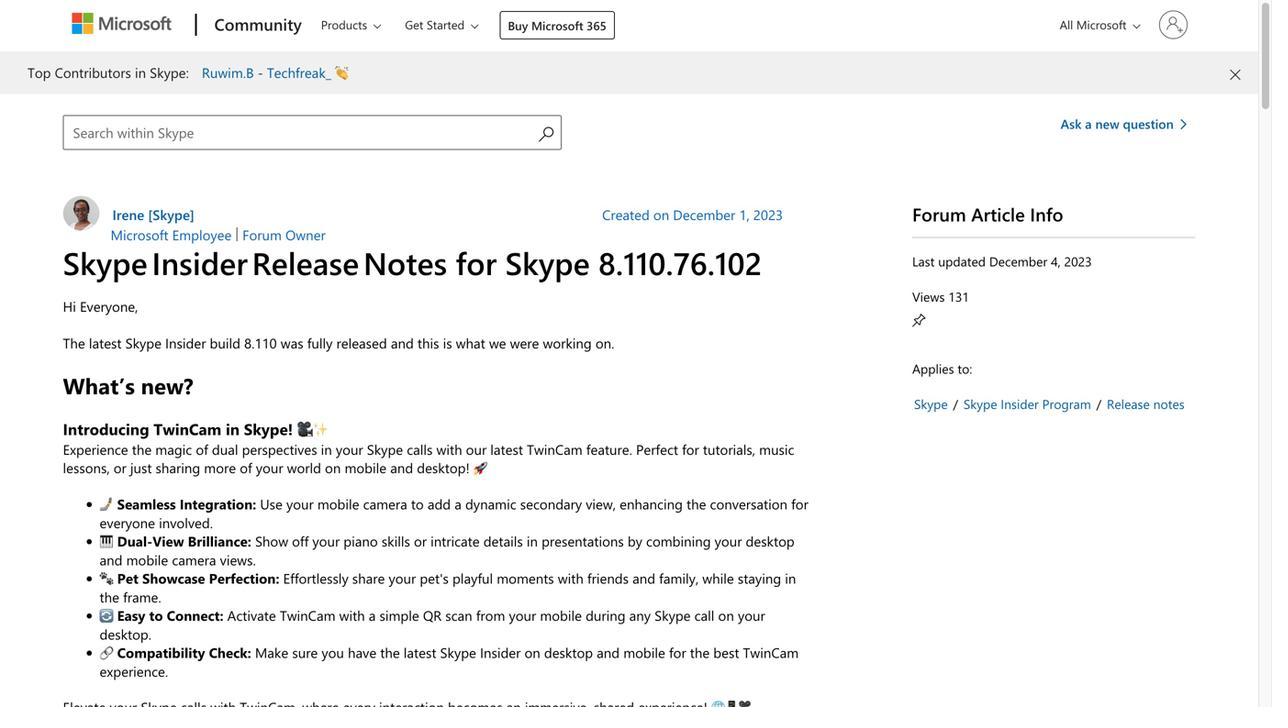 Task type: locate. For each thing, give the bounding box(es) containing it.
call
[[694, 607, 715, 625]]

0 horizontal spatial latest
[[404, 644, 436, 662]]

/ right skype link
[[953, 396, 958, 413]]

to inside use your mobile camera to add a dynamic secondary view, enhancing the conversation for everyone involved.
[[411, 495, 424, 514]]

sure
[[292, 644, 318, 662]]

december left 1,
[[673, 206, 735, 224]]

insider
[[1001, 396, 1039, 413], [480, 644, 521, 662]]

products button
[[309, 1, 396, 48]]

twincam right best at the right bottom of page
[[743, 644, 799, 662]]

seamless
[[117, 495, 176, 514]]

show
[[255, 532, 288, 551]]

for right conversation
[[791, 495, 808, 514]]

🐾
[[100, 570, 113, 588]]

/
[[953, 396, 958, 413], [1097, 396, 1102, 413]]

ruwim.b
[[202, 63, 254, 82]]

owner
[[285, 226, 326, 244]]

hi
[[63, 297, 76, 316]]

1 horizontal spatial 2023
[[1064, 253, 1092, 270]]

or inside 'experience the magic of dual perspectives in your skype calls with our latest twincam feature. perfect for tutorials, music lessons, or just sharing more of your world on mobile and desktop!'
[[114, 459, 126, 477]]

🔄 easy to connect:
[[100, 607, 224, 625]]

of down introducing twincam in skype! 🎥✨
[[196, 441, 208, 459]]

on down moments
[[525, 644, 540, 662]]

2 vertical spatial twincam
[[743, 644, 799, 662]]

info
[[1030, 202, 1063, 226]]

ask a new question
[[1061, 115, 1174, 132]]

irene
[[112, 206, 144, 224]]

main content element
[[0, 51, 1258, 708]]

best
[[713, 644, 739, 662]]

involved.
[[159, 514, 213, 532]]

the right have
[[380, 644, 400, 662]]

1 vertical spatial twincam
[[280, 607, 335, 625]]

your left pet's
[[389, 570, 416, 588]]

twincam left feature.
[[527, 441, 583, 459]]

with inside activate twincam with a simple qr scan from your mobile during any skype call on your desktop.
[[339, 607, 365, 625]]

off
[[292, 532, 309, 551]]

1 horizontal spatial december
[[989, 253, 1048, 270]]

intricate
[[431, 532, 480, 551]]

microsoft for all
[[1077, 17, 1127, 33]]

pet's
[[420, 570, 449, 588]]

Search within Skype search field
[[63, 115, 562, 150]]

forum
[[912, 202, 966, 226], [242, 226, 282, 244]]

views 131
[[912, 288, 969, 305]]

1 horizontal spatial twincam
[[527, 441, 583, 459]]

on inside activate twincam with a simple qr scan from your mobile during any skype call on your desktop.
[[718, 607, 734, 625]]

irene [skype] image
[[63, 196, 100, 232]]

1 vertical spatial latest
[[404, 644, 436, 662]]

👏
[[335, 63, 349, 82]]

mobile down any
[[623, 644, 665, 662]]

skype inside make sure you have the latest skype insider on desktop and mobile for the best twincam experience.
[[440, 644, 476, 662]]

to left add
[[411, 495, 424, 514]]

2 / from the left
[[1097, 396, 1102, 413]]

on right world
[[325, 459, 341, 477]]

latest inside 'experience the magic of dual perspectives in your skype calls with our latest twincam feature. perfect for tutorials, music lessons, or just sharing more of your world on mobile and desktop!'
[[490, 441, 523, 459]]

desktop inside show off your piano skills or intricate details in presentations by combining your desktop and mobile camera views.
[[746, 532, 795, 551]]

to
[[411, 495, 424, 514], [149, 607, 163, 625]]

mobile left during
[[540, 607, 582, 625]]

mobile inside activate twincam with a simple qr scan from your mobile during any skype call on your desktop.
[[540, 607, 582, 625]]

1 vertical spatial with
[[558, 570, 584, 588]]

from
[[476, 607, 505, 625]]

skype down scan
[[440, 644, 476, 662]]

for up what
[[456, 242, 497, 283]]

a left simple
[[369, 607, 376, 625]]

more
[[204, 459, 236, 477]]

0 horizontal spatial twincam
[[280, 607, 335, 625]]

make sure you have the latest skype insider on desktop and mobile for the best twincam experience.
[[100, 644, 803, 681]]

1 vertical spatial a
[[455, 495, 462, 514]]

share
[[352, 570, 385, 588]]

of right more
[[240, 459, 252, 477]]

2023
[[753, 206, 783, 224], [1064, 253, 1092, 270]]

techfreak_ link
[[267, 63, 331, 82]]

1 horizontal spatial /
[[1097, 396, 1102, 413]]

mobile left the calls
[[345, 459, 387, 477]]

piano
[[344, 532, 378, 551]]

1 vertical spatial insider
[[480, 644, 521, 662]]

0 vertical spatial latest
[[490, 441, 523, 459]]

and down during
[[597, 644, 620, 662]]

a right ask
[[1085, 115, 1092, 132]]

the down 🐾
[[100, 588, 119, 607]]

latest down qr
[[404, 644, 436, 662]]

2023 for last updated december 4, 2023
[[1064, 253, 1092, 270]]

your right world
[[336, 441, 363, 459]]

microsoft inside all microsoft dropdown button
[[1077, 17, 1127, 33]]

or right skills
[[414, 532, 427, 551]]

you
[[322, 644, 344, 662]]

by
[[628, 532, 642, 551]]

0 vertical spatial twincam
[[527, 441, 583, 459]]

and left family,
[[633, 570, 655, 588]]

twincam
[[527, 441, 583, 459], [280, 607, 335, 625], [743, 644, 799, 662]]

twincam inside activate twincam with a simple qr scan from your mobile during any skype call on your desktop.
[[280, 607, 335, 625]]

program
[[1042, 396, 1091, 413]]

2 horizontal spatial with
[[558, 570, 584, 588]]

desktop up staying
[[746, 532, 795, 551]]

0 vertical spatial or
[[114, 459, 126, 477]]

your inside use your mobile camera to add a dynamic secondary view, enhancing the conversation for everyone involved.
[[286, 495, 314, 514]]

scan
[[445, 607, 472, 625]]

0 horizontal spatial desktop
[[544, 644, 593, 662]]

2 horizontal spatial a
[[1085, 115, 1092, 132]]

🎥✨
[[297, 419, 329, 440]]

views
[[912, 288, 945, 305]]

view
[[153, 532, 184, 551]]

1 horizontal spatial microsoft
[[531, 17, 583, 34]]

0 vertical spatial camera
[[363, 495, 407, 514]]

use your mobile camera to add a dynamic secondary view, enhancing the conversation for everyone involved.
[[100, 495, 812, 532]]

or
[[114, 459, 126, 477], [414, 532, 427, 551]]

world
[[287, 459, 321, 477]]

1 vertical spatial 2023
[[1064, 253, 1092, 270]]

skype left the calls
[[367, 441, 403, 459]]

for
[[456, 242, 497, 283], [682, 441, 699, 459], [791, 495, 808, 514], [669, 644, 686, 662]]

0 horizontal spatial forum
[[242, 226, 282, 244]]

🤳
[[100, 495, 113, 514]]

connect:
[[167, 607, 224, 625]]

0 vertical spatial december
[[673, 206, 735, 224]]

microsoft inside buy microsoft 365 link
[[531, 17, 583, 34]]

insider down the from
[[480, 644, 521, 662]]

mobile up piano
[[317, 495, 359, 514]]

1 vertical spatial camera
[[172, 551, 216, 570]]

combining
[[646, 532, 711, 551]]

to right easy at bottom
[[149, 607, 163, 625]]

1 vertical spatial december
[[989, 253, 1048, 270]]

last updated december 4, 2023
[[912, 253, 1092, 270]]

1 horizontal spatial or
[[414, 532, 427, 551]]

and left desktop!
[[390, 459, 413, 477]]

this
[[418, 334, 439, 352]]

with up have
[[339, 607, 365, 625]]

forum right |
[[242, 226, 282, 244]]

add
[[428, 495, 451, 514]]

skype inside 'experience the magic of dual perspectives in your skype calls with our latest twincam feature. perfect for tutorials, music lessons, or just sharing more of your world on mobile and desktop!'
[[367, 441, 403, 459]]

the
[[132, 441, 152, 459], [687, 495, 706, 514], [100, 588, 119, 607], [380, 644, 400, 662], [690, 644, 710, 662]]

your left world
[[256, 459, 283, 477]]

2 vertical spatial a
[[369, 607, 376, 625]]

your up while
[[715, 532, 742, 551]]

mobile inside 'experience the magic of dual perspectives in your skype calls with our latest twincam feature. perfect for tutorials, music lessons, or just sharing more of your world on mobile and desktop!'
[[345, 459, 387, 477]]

a inside activate twincam with a simple qr scan from your mobile during any skype call on your desktop.
[[369, 607, 376, 625]]

the up combining
[[687, 495, 706, 514]]

introducing twincam in skype!
[[63, 419, 293, 440]]

2 horizontal spatial twincam
[[743, 644, 799, 662]]

dual-
[[117, 532, 153, 551]]

/ left release
[[1097, 396, 1102, 413]]

and
[[391, 334, 414, 352], [390, 459, 413, 477], [100, 551, 123, 570], [633, 570, 655, 588], [597, 644, 620, 662]]

effortlessly
[[283, 570, 349, 588]]

0 horizontal spatial of
[[196, 441, 208, 459]]

0 horizontal spatial 2023
[[753, 206, 783, 224]]

your
[[336, 441, 363, 459], [256, 459, 283, 477], [286, 495, 314, 514], [312, 532, 340, 551], [715, 532, 742, 551], [389, 570, 416, 588], [509, 607, 536, 625], [738, 607, 765, 625]]

0 horizontal spatial camera
[[172, 551, 216, 570]]

a right add
[[455, 495, 462, 514]]

0 horizontal spatial to
[[149, 607, 163, 625]]

perfection:
[[209, 570, 279, 588]]

0 vertical spatial with
[[436, 441, 462, 459]]

mobile inside use your mobile camera to add a dynamic secondary view, enhancing the conversation for everyone involved.
[[317, 495, 359, 514]]

or left just
[[114, 459, 126, 477]]

0 horizontal spatial december
[[673, 206, 735, 224]]

december for 4,
[[989, 253, 1048, 270]]

and inside 'experience the magic of dual perspectives in your skype calls with our latest twincam feature. perfect for tutorials, music lessons, or just sharing more of your world on mobile and desktop!'
[[390, 459, 413, 477]]

all microsoft
[[1060, 17, 1127, 33]]

2023 right 1,
[[753, 206, 783, 224]]

1 vertical spatial or
[[414, 532, 427, 551]]

forum up last at right
[[912, 202, 966, 226]]

1 horizontal spatial to
[[411, 495, 424, 514]]

0 vertical spatial desktop
[[746, 532, 795, 551]]

microsoft right all
[[1077, 17, 1127, 33]]

with left friends
[[558, 570, 584, 588]]

a inside use your mobile camera to add a dynamic secondary view, enhancing the conversation for everyone involved.
[[455, 495, 462, 514]]

2 horizontal spatial microsoft
[[1077, 17, 1127, 33]]

desktop down during
[[544, 644, 593, 662]]

tutorials,
[[703, 441, 755, 459]]

the inside use your mobile camera to add a dynamic secondary view, enhancing the conversation for everyone involved.
[[687, 495, 706, 514]]

1 horizontal spatial latest
[[490, 441, 523, 459]]

0 horizontal spatial with
[[339, 607, 365, 625]]

showcase
[[142, 570, 205, 588]]

0 vertical spatial insider
[[1001, 396, 1039, 413]]

camera
[[363, 495, 407, 514], [172, 551, 216, 570]]

the left magic
[[132, 441, 152, 459]]

1 vertical spatial to
[[149, 607, 163, 625]]

get started
[[405, 17, 465, 33]]

easy
[[117, 607, 145, 625]]

and inside make sure you have the latest skype insider on desktop and mobile for the best twincam experience.
[[597, 644, 620, 662]]

and down "🎹"
[[100, 551, 123, 570]]

for right the perfect
[[682, 441, 699, 459]]

microsoft left 365
[[531, 17, 583, 34]]

alert containing top contributors in skype:
[[0, 51, 1258, 95]]

latest right our on the left bottom of page
[[490, 441, 523, 459]]

2023 right 4,
[[1064, 253, 1092, 270]]

community link
[[205, 1, 307, 50]]

skype left the call
[[655, 607, 691, 625]]

🔗 compatibility check:
[[100, 644, 251, 662]]

skype:
[[150, 63, 189, 82]]

skype insider program link
[[962, 394, 1093, 414]]

skype
[[505, 242, 590, 283], [914, 396, 948, 413], [964, 396, 997, 413], [367, 441, 403, 459], [655, 607, 691, 625], [440, 644, 476, 662]]

microsoft down the irene
[[111, 226, 168, 244]]

all
[[1060, 17, 1073, 33]]

desktop inside make sure you have the latest skype insider on desktop and mobile for the best twincam experience.
[[544, 644, 593, 662]]

twincam up sure
[[280, 607, 335, 625]]

products
[[321, 17, 367, 33]]

0 vertical spatial 2023
[[753, 206, 783, 224]]

the inside 'experience the magic of dual perspectives in your skype calls with our latest twincam feature. perfect for tutorials, music lessons, or just sharing more of your world on mobile and desktop!'
[[132, 441, 152, 459]]

camera down the 🎹 dual-view brilliance:
[[172, 551, 216, 570]]

in right details
[[527, 532, 538, 551]]

on right created
[[653, 206, 669, 224]]

in inside show off your piano skills or intricate details in presentations by combining your desktop and mobile camera views.
[[527, 532, 538, 551]]

0 horizontal spatial /
[[953, 396, 958, 413]]

0 horizontal spatial insider
[[480, 644, 521, 662]]

1 horizontal spatial desktop
[[746, 532, 795, 551]]

1 horizontal spatial with
[[436, 441, 462, 459]]

and inside show off your piano skills or intricate details in presentations by combining your desktop and mobile camera views.
[[100, 551, 123, 570]]

presentations
[[542, 532, 624, 551]]

what
[[456, 334, 485, 352]]

your down staying
[[738, 607, 765, 625]]

desktop
[[746, 532, 795, 551], [544, 644, 593, 662]]

december left 4,
[[989, 253, 1048, 270]]

important thread image
[[912, 313, 926, 331]]

in right staying
[[785, 570, 796, 588]]

with left our on the left bottom of page
[[436, 441, 462, 459]]

alert
[[0, 51, 1258, 95]]

0 horizontal spatial or
[[114, 459, 126, 477]]

0 horizontal spatial microsoft
[[111, 226, 168, 244]]

while
[[702, 570, 734, 588]]

your right use
[[286, 495, 314, 514]]

mobile down dual-
[[126, 551, 168, 570]]

mobile inside make sure you have the latest skype insider on desktop and mobile for the best twincam experience.
[[623, 644, 665, 662]]

for left best at the right bottom of page
[[669, 644, 686, 662]]

moments
[[497, 570, 554, 588]]

for inside 'experience the magic of dual perspectives in your skype calls with our latest twincam feature. perfect for tutorials, music lessons, or just sharing more of your world on mobile and desktop!'
[[682, 441, 699, 459]]

skype down to:
[[964, 396, 997, 413]]

0 horizontal spatial a
[[369, 607, 376, 625]]

top
[[28, 63, 51, 82]]

skype down applies
[[914, 396, 948, 413]]

we
[[489, 334, 506, 352]]

1 vertical spatial desktop
[[544, 644, 593, 662]]

1 horizontal spatial insider
[[1001, 396, 1039, 413]]

2 vertical spatial with
[[339, 607, 365, 625]]

show off your piano skills or intricate details in presentations by combining your desktop and mobile camera views.
[[100, 532, 798, 570]]

insider left program
[[1001, 396, 1039, 413]]

1 horizontal spatial camera
[[363, 495, 407, 514]]

sharing
[[156, 459, 200, 477]]

is
[[443, 334, 452, 352]]

camera up skills
[[363, 495, 407, 514]]

1 horizontal spatial a
[[455, 495, 462, 514]]

8.110
[[244, 334, 277, 352]]

in down "🎥✨"
[[321, 441, 332, 459]]

mobile inside show off your piano skills or intricate details in presentations by combining your desktop and mobile camera views.
[[126, 551, 168, 570]]

on right the call
[[718, 607, 734, 625]]

0 vertical spatial to
[[411, 495, 424, 514]]



Task type: describe. For each thing, give the bounding box(es) containing it.
secondary
[[520, 495, 582, 514]]

compatibility
[[117, 644, 205, 662]]

magic
[[155, 441, 192, 459]]

|
[[235, 224, 239, 242]]

activate
[[227, 607, 276, 625]]

forum inside irene [skype] microsoft employee | forum owner
[[242, 226, 282, 244]]

view,
[[586, 495, 616, 514]]

in left skype:
[[135, 63, 146, 82]]

for inside use your mobile camera to add a dynamic secondary view, enhancing the conversation for everyone involved.
[[791, 495, 808, 514]]

🔄
[[100, 607, 113, 625]]

🎹
[[100, 532, 113, 551]]

just
[[130, 459, 152, 477]]

created on december 1, 2023
[[602, 206, 783, 224]]

🚀
[[473, 459, 487, 477]]

twincam inside 'experience the magic of dual perspectives in your skype calls with our latest twincam feature. perfect for tutorials, music lessons, or just sharing more of your world on mobile and desktop!'
[[527, 441, 583, 459]]

or inside show off your piano skills or intricate details in presentations by combining your desktop and mobile camera views.
[[414, 532, 427, 551]]

profile picture image
[[63, 194, 100, 232]]

camera inside use your mobile camera to add a dynamic secondary view, enhancing the conversation for everyone involved.
[[363, 495, 407, 514]]

with inside 'experience the magic of dual perspectives in your skype calls with our latest twincam feature. perfect for tutorials, music lessons, or just sharing more of your world on mobile and desktop!'
[[436, 441, 462, 459]]

and left the 'this'
[[391, 334, 414, 352]]

last
[[912, 253, 935, 270]]

skype up working
[[505, 242, 590, 283]]

ask a new question link
[[1061, 115, 1196, 132]]

everyone
[[100, 514, 155, 532]]

community
[[214, 13, 302, 35]]

in inside 'experience the magic of dual perspectives in your skype calls with our latest twincam feature. perfect for tutorials, music lessons, or just sharing more of your world on mobile and desktop!'
[[321, 441, 332, 459]]

irene [skype] link
[[111, 204, 196, 226]]

ask
[[1061, 115, 1082, 132]]

was
[[281, 334, 303, 352]]

your inside effortlessly share your pet's playful moments with friends and family, while staying in the frame.
[[389, 570, 416, 588]]

desktop!
[[417, 459, 470, 477]]

new
[[1095, 115, 1120, 132]]

experience.
[[100, 663, 168, 681]]

microsoft for buy
[[531, 17, 583, 34]]

hi everyone,
[[63, 297, 138, 316]]

skype link
[[912, 394, 950, 414]]

🐾 pet showcase perfection:
[[100, 570, 279, 588]]

techfreak_
[[267, 63, 331, 82]]

experience
[[63, 441, 128, 459]]

microsoft inside irene [skype] microsoft employee | forum owner
[[111, 226, 168, 244]]

dual
[[212, 441, 238, 459]]

december for 1,
[[673, 206, 735, 224]]

8.110.76.102
[[599, 242, 762, 283]]

365
[[587, 17, 607, 34]]

pet
[[117, 570, 138, 588]]

everyone,
[[80, 297, 138, 316]]

4,
[[1051, 253, 1061, 270]]

on inside 'experience the magic of dual perspectives in your skype calls with our latest twincam feature. perfect for tutorials, music lessons, or just sharing more of your world on mobile and desktop!'
[[325, 459, 341, 477]]

insider inside make sure you have the latest skype insider on desktop and mobile for the best twincam experience.
[[480, 644, 521, 662]]

have
[[348, 644, 376, 662]]

release
[[1107, 396, 1150, 413]]

staying
[[738, 570, 781, 588]]

1 horizontal spatial of
[[240, 459, 252, 477]]

skype insider release notes
[[63, 242, 447, 283]]

release notes link
[[1105, 394, 1187, 414]]

1 horizontal spatial forum
[[912, 202, 966, 226]]

top contributors in skype:
[[28, 63, 189, 82]]

what's new?
[[63, 371, 193, 400]]

on inside make sure you have the latest skype insider on desktop and mobile for the best twincam experience.
[[525, 644, 540, 662]]

simple
[[380, 607, 419, 625]]

0 vertical spatial a
[[1085, 115, 1092, 132]]

the latest skype insider build 8.110 was fully released and this is what we were working on.
[[63, 334, 614, 352]]

forum article info
[[912, 202, 1063, 226]]

started
[[427, 17, 465, 33]]

desktop.
[[100, 626, 151, 644]]

released
[[336, 334, 387, 352]]

🔗
[[100, 644, 113, 662]]

get
[[405, 17, 423, 33]]

calls
[[407, 441, 433, 459]]

1 / from the left
[[953, 396, 958, 413]]

the
[[63, 334, 85, 352]]

🎹 dual-view brilliance:
[[100, 532, 251, 551]]

contributors
[[55, 63, 131, 82]]

camera inside show off your piano skills or intricate details in presentations by combining your desktop and mobile camera views.
[[172, 551, 216, 570]]

use
[[260, 495, 283, 514]]

skype inside activate twincam with a simple qr scan from your mobile during any skype call on your desktop.
[[655, 607, 691, 625]]

the inside effortlessly share your pet's playful moments with friends and family, while staying in the frame.
[[100, 588, 119, 607]]

question
[[1123, 115, 1174, 132]]

buy microsoft 365
[[508, 17, 607, 34]]

your right the from
[[509, 607, 536, 625]]

2023 for created on december 1, 2023
[[753, 206, 783, 224]]

twincam inside make sure you have the latest skype insider on desktop and mobile for the best twincam experience.
[[743, 644, 799, 662]]

applies
[[912, 360, 954, 377]]

were
[[510, 334, 539, 352]]

any
[[629, 607, 651, 625]]

and inside effortlessly share your pet's playful moments with friends and family, while staying in the frame.
[[633, 570, 655, 588]]

microsoft image
[[72, 13, 171, 34]]

with inside effortlessly share your pet's playful moments with friends and family, while staying in the frame.
[[558, 570, 584, 588]]

skype insider release notes for skype 8.110.76.102
[[63, 242, 762, 283]]

in inside effortlessly share your pet's playful moments with friends and family, while staying in the frame.
[[785, 570, 796, 588]]

the left best at the right bottom of page
[[690, 644, 710, 662]]

for inside make sure you have the latest skype insider on desktop and mobile for the best twincam experience.
[[669, 644, 686, 662]]

family,
[[659, 570, 699, 588]]

1,
[[739, 206, 750, 224]]

updated
[[938, 253, 986, 270]]

to:
[[958, 360, 972, 377]]

brilliance:
[[188, 532, 251, 551]]

effortlessly share your pet's playful moments with friends and family, while staying in the frame.
[[100, 570, 800, 607]]

frame.
[[123, 588, 161, 607]]

conversation
[[710, 495, 788, 514]]

working
[[543, 334, 592, 352]]

your right off at left bottom
[[312, 532, 340, 551]]

our
[[466, 441, 487, 459]]

notes
[[1153, 396, 1185, 413]]

playful
[[453, 570, 493, 588]]

latest inside make sure you have the latest skype insider on desktop and mobile for the best twincam experience.
[[404, 644, 436, 662]]

latest skype
[[89, 334, 161, 352]]

check:
[[209, 644, 251, 662]]

131
[[948, 288, 969, 305]]

all microsoft button
[[1045, 1, 1146, 48]]



Task type: vqa. For each thing, say whether or not it's contained in the screenshot.
:
no



